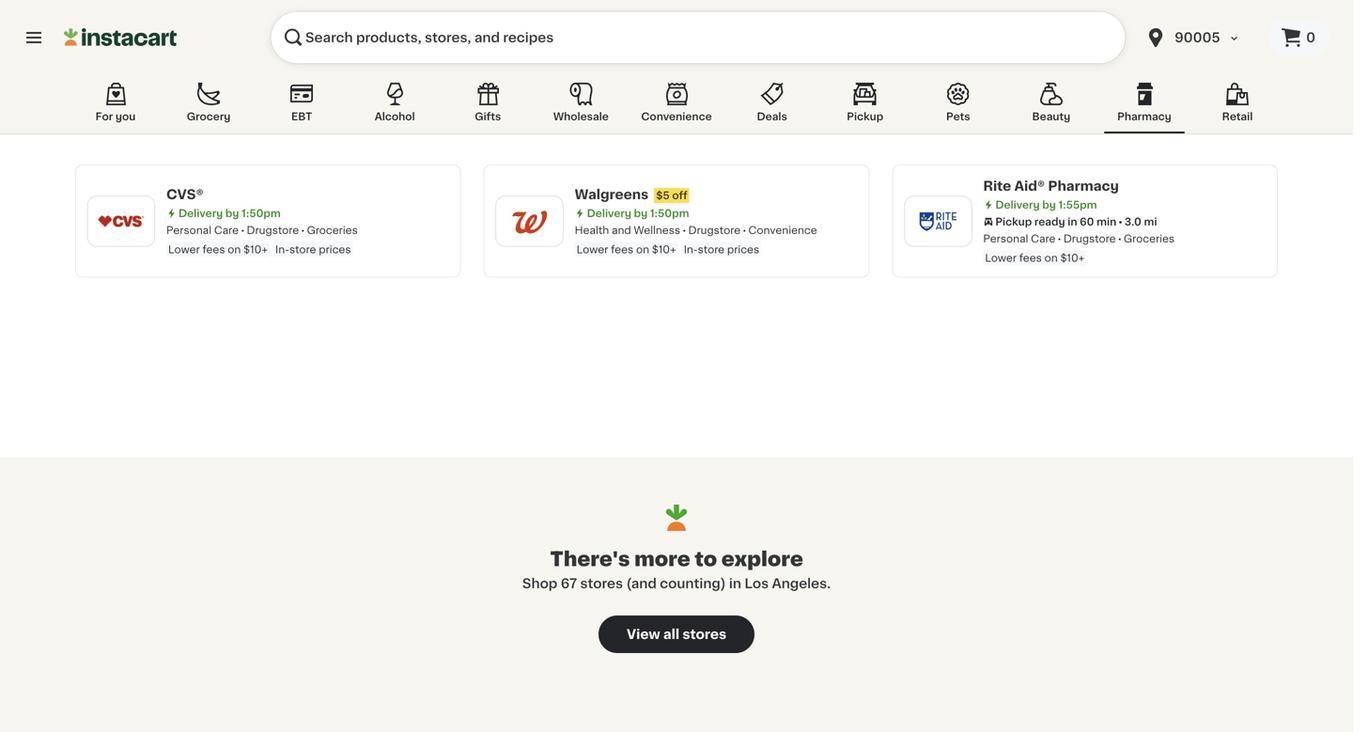 Task type: describe. For each thing, give the bounding box(es) containing it.
pickup for pickup
[[847, 111, 884, 122]]

to
[[695, 550, 718, 569]]

and
[[612, 225, 632, 236]]

drugstore for personal care drugstore groceries lower fees on $10+ in-store prices
[[247, 225, 299, 236]]

cvs® logo image
[[97, 197, 146, 246]]

$5
[[656, 190, 670, 201]]

delivery by 1:50pm for care
[[179, 208, 281, 219]]

delivery by 1:55pm
[[996, 200, 1098, 210]]

grocery
[[187, 111, 231, 122]]

los
[[745, 577, 769, 590]]

Search field
[[271, 11, 1126, 64]]

0 vertical spatial in
[[1068, 217, 1078, 227]]

beauty button
[[1012, 79, 1092, 134]]

pharmacy inside button
[[1118, 111, 1172, 122]]

1 90005 button from the left
[[1134, 11, 1269, 64]]

rite aid® pharmacy
[[984, 180, 1120, 193]]

delivery for cvs®
[[179, 208, 223, 219]]

stores inside view all stores button
[[683, 628, 727, 641]]

lower for personal care drugstore groceries lower fees on $10+ in-store prices
[[168, 244, 200, 255]]

wholesale
[[554, 111, 609, 122]]

view all stores
[[627, 628, 727, 641]]

1:50pm for wellness
[[650, 208, 690, 219]]

health
[[575, 225, 609, 236]]

$10+ for personal care drugstore groceries lower fees on $10+ in-store prices
[[244, 244, 268, 255]]

rite aid® pharmacy logo image
[[914, 197, 963, 246]]

ready
[[1035, 217, 1066, 227]]

deals button
[[732, 79, 813, 134]]

stores inside the there's more to explore shop 67 stores (and counting) in los angeles.
[[581, 577, 623, 590]]

on for personal care drugstore groceries lower fees on $10+ in-store prices
[[228, 244, 241, 255]]

off
[[673, 190, 688, 201]]

prices inside personal care drugstore groceries lower fees on $10+ in-store prices
[[319, 244, 351, 255]]

more
[[635, 550, 691, 569]]

personal care drugstore groceries lower fees on $10+
[[984, 234, 1175, 263]]

in- inside health and wellness drugstore convenience lower fees on $10+ in-store prices
[[684, 244, 698, 255]]

fees inside health and wellness drugstore convenience lower fees on $10+ in-store prices
[[611, 244, 634, 255]]

there's more to explore shop 67 stores (and counting) in los angeles.
[[523, 550, 831, 590]]

groceries for personal care drugstore groceries lower fees on $10+ in-store prices
[[307, 225, 358, 236]]

convenience button
[[634, 79, 720, 134]]

you
[[116, 111, 136, 122]]

retail
[[1223, 111, 1254, 122]]

wholesale button
[[541, 79, 622, 134]]

personal for personal care drugstore groceries lower fees on $10+
[[984, 234, 1029, 244]]

personal care drugstore groceries lower fees on $10+ in-store prices
[[166, 225, 358, 255]]

walgreens
[[575, 188, 649, 201]]

90005
[[1175, 31, 1221, 44]]

beauty
[[1033, 111, 1071, 122]]

view all stores button
[[599, 616, 755, 653]]

deals
[[757, 111, 788, 122]]

convenience inside "button"
[[642, 111, 712, 122]]

pets button
[[918, 79, 999, 134]]

mi
[[1145, 217, 1158, 227]]

min
[[1097, 217, 1117, 227]]

alcohol
[[375, 111, 415, 122]]

in- inside personal care drugstore groceries lower fees on $10+ in-store prices
[[275, 244, 290, 255]]

care for personal care drugstore groceries lower fees on $10+
[[1032, 234, 1056, 244]]

$10+ for personal care drugstore groceries lower fees on $10+
[[1061, 253, 1085, 263]]

gifts
[[475, 111, 501, 122]]

3.0 mi
[[1125, 217, 1158, 227]]

all
[[664, 628, 680, 641]]

1 vertical spatial pharmacy
[[1049, 180, 1120, 193]]

instacart image
[[64, 26, 177, 49]]

groceries for personal care drugstore groceries lower fees on $10+
[[1124, 234, 1175, 244]]



Task type: vqa. For each thing, say whether or not it's contained in the screenshot.
Drugstore corresponding to Personal Care Drugstore Groceries Lower fees on $10+
yes



Task type: locate. For each thing, give the bounding box(es) containing it.
wellness
[[634, 225, 681, 236]]

drugstore inside personal care drugstore groceries lower fees on $10+ in-store prices
[[247, 225, 299, 236]]

counting)
[[660, 577, 726, 590]]

in left 60
[[1068, 217, 1078, 227]]

1 horizontal spatial groceries
[[1124, 234, 1175, 244]]

1 1:50pm from the left
[[242, 208, 281, 219]]

care
[[214, 225, 239, 236], [1032, 234, 1056, 244]]

there's
[[550, 550, 630, 569]]

health and wellness drugstore convenience lower fees on $10+ in-store prices
[[575, 225, 818, 255]]

lower inside personal care drugstore groceries lower fees on $10+ in-store prices
[[168, 244, 200, 255]]

fees down cvs®
[[203, 244, 225, 255]]

lower down health
[[577, 244, 609, 255]]

pickup for pickup ready in 60 min
[[996, 217, 1033, 227]]

1 horizontal spatial $10+
[[652, 244, 677, 255]]

0 horizontal spatial prices
[[319, 244, 351, 255]]

0 horizontal spatial lower
[[168, 244, 200, 255]]

delivery for rite aid® pharmacy
[[996, 200, 1040, 210]]

0 vertical spatial pickup
[[847, 111, 884, 122]]

drugstore
[[247, 225, 299, 236], [689, 225, 741, 236], [1064, 234, 1116, 244]]

1 horizontal spatial in
[[1068, 217, 1078, 227]]

on inside personal care drugstore groceries lower fees on $10+ in-store prices
[[228, 244, 241, 255]]

cvs®
[[166, 188, 204, 201]]

personal inside personal care drugstore groceries lower fees on $10+ in-store prices
[[166, 225, 212, 236]]

1 horizontal spatial on
[[636, 244, 650, 255]]

1:50pm up personal care drugstore groceries lower fees on $10+ in-store prices
[[242, 208, 281, 219]]

delivery down cvs®
[[179, 208, 223, 219]]

1 in- from the left
[[275, 244, 290, 255]]

walgreens $5 off
[[575, 188, 688, 201]]

personal inside personal care drugstore groceries lower fees on $10+
[[984, 234, 1029, 244]]

1 horizontal spatial pickup
[[996, 217, 1033, 227]]

groceries inside personal care drugstore groceries lower fees on $10+
[[1124, 234, 1175, 244]]

1 horizontal spatial by
[[634, 208, 648, 219]]

2 horizontal spatial $10+
[[1061, 253, 1085, 263]]

for you
[[96, 111, 136, 122]]

aid®
[[1015, 180, 1046, 193]]

view
[[627, 628, 661, 641]]

2 prices from the left
[[728, 244, 760, 255]]

fees down ready
[[1020, 253, 1043, 263]]

0 horizontal spatial $10+
[[244, 244, 268, 255]]

by
[[1043, 200, 1057, 210], [226, 208, 239, 219], [634, 208, 648, 219]]

alcohol button
[[355, 79, 435, 134]]

2 horizontal spatial delivery
[[996, 200, 1040, 210]]

store inside personal care drugstore groceries lower fees on $10+ in-store prices
[[290, 244, 316, 255]]

drugstore inside personal care drugstore groceries lower fees on $10+
[[1064, 234, 1116, 244]]

0 vertical spatial convenience
[[642, 111, 712, 122]]

prices inside health and wellness drugstore convenience lower fees on $10+ in-store prices
[[728, 244, 760, 255]]

pickup left pets
[[847, 111, 884, 122]]

2 horizontal spatial fees
[[1020, 253, 1043, 263]]

personal down delivery by 1:55pm
[[984, 234, 1029, 244]]

prices
[[319, 244, 351, 255], [728, 244, 760, 255]]

0 vertical spatial pharmacy
[[1118, 111, 1172, 122]]

convenience inside health and wellness drugstore convenience lower fees on $10+ in-store prices
[[749, 225, 818, 236]]

groceries inside personal care drugstore groceries lower fees on $10+ in-store prices
[[307, 225, 358, 236]]

for
[[96, 111, 113, 122]]

2 horizontal spatial drugstore
[[1064, 234, 1116, 244]]

lower for personal care drugstore groceries lower fees on $10+
[[986, 253, 1017, 263]]

lower inside personal care drugstore groceries lower fees on $10+
[[986, 253, 1017, 263]]

2 horizontal spatial by
[[1043, 200, 1057, 210]]

1 horizontal spatial care
[[1032, 234, 1056, 244]]

lower down cvs®
[[168, 244, 200, 255]]

in inside the there's more to explore shop 67 stores (and counting) in los angeles.
[[730, 577, 742, 590]]

gifts button
[[448, 79, 529, 134]]

$10+ inside personal care drugstore groceries lower fees on $10+ in-store prices
[[244, 244, 268, 255]]

1 prices from the left
[[319, 244, 351, 255]]

pickup inside pickup button
[[847, 111, 884, 122]]

3.0
[[1125, 217, 1142, 227]]

delivery by 1:50pm for and
[[587, 208, 690, 219]]

$10+ inside personal care drugstore groceries lower fees on $10+
[[1061, 253, 1085, 263]]

$10+
[[244, 244, 268, 255], [652, 244, 677, 255], [1061, 253, 1085, 263]]

pharmacy button
[[1105, 79, 1186, 134]]

1 horizontal spatial fees
[[611, 244, 634, 255]]

0 button
[[1269, 19, 1331, 56]]

1 horizontal spatial 1:50pm
[[650, 208, 690, 219]]

on for personal care drugstore groceries lower fees on $10+
[[1045, 253, 1058, 263]]

fees down and
[[611, 244, 634, 255]]

0 horizontal spatial convenience
[[642, 111, 712, 122]]

fees inside personal care drugstore groceries lower fees on $10+
[[1020, 253, 1043, 263]]

1:50pm down $5
[[650, 208, 690, 219]]

1 horizontal spatial stores
[[683, 628, 727, 641]]

care inside personal care drugstore groceries lower fees on $10+ in-store prices
[[214, 225, 239, 236]]

1 horizontal spatial lower
[[577, 244, 609, 255]]

delivery
[[996, 200, 1040, 210], [179, 208, 223, 219], [587, 208, 632, 219]]

pickup button
[[825, 79, 906, 134]]

fees for personal care drugstore groceries lower fees on $10+
[[1020, 253, 1043, 263]]

2 store from the left
[[698, 244, 725, 255]]

lower down pickup ready in 60 min
[[986, 253, 1017, 263]]

1 horizontal spatial personal
[[984, 234, 1029, 244]]

grocery button
[[168, 79, 249, 134]]

0 horizontal spatial in-
[[275, 244, 290, 255]]

fees
[[203, 244, 225, 255], [611, 244, 634, 255], [1020, 253, 1043, 263]]

shop categories tab list
[[75, 79, 1279, 134]]

1 horizontal spatial convenience
[[749, 225, 818, 236]]

(and
[[627, 577, 657, 590]]

angeles.
[[772, 577, 831, 590]]

stores right all
[[683, 628, 727, 641]]

2 horizontal spatial on
[[1045, 253, 1058, 263]]

0 horizontal spatial store
[[290, 244, 316, 255]]

1 vertical spatial pickup
[[996, 217, 1033, 227]]

pharmacy
[[1118, 111, 1172, 122], [1049, 180, 1120, 193]]

store
[[290, 244, 316, 255], [698, 244, 725, 255]]

retail button
[[1198, 79, 1279, 134]]

1 delivery by 1:50pm from the left
[[179, 208, 281, 219]]

0 horizontal spatial delivery
[[179, 208, 223, 219]]

1:50pm for drugstore
[[242, 208, 281, 219]]

1 vertical spatial stores
[[683, 628, 727, 641]]

0 horizontal spatial groceries
[[307, 225, 358, 236]]

0
[[1307, 31, 1316, 44]]

on inside health and wellness drugstore convenience lower fees on $10+ in-store prices
[[636, 244, 650, 255]]

1 vertical spatial in
[[730, 577, 742, 590]]

2 1:50pm from the left
[[650, 208, 690, 219]]

90005 button
[[1134, 11, 1269, 64], [1145, 11, 1258, 64]]

2 in- from the left
[[684, 244, 698, 255]]

0 horizontal spatial personal
[[166, 225, 212, 236]]

in-
[[275, 244, 290, 255], [684, 244, 698, 255]]

pickup
[[847, 111, 884, 122], [996, 217, 1033, 227]]

by down 'walgreens $5 off'
[[634, 208, 648, 219]]

2 delivery by 1:50pm from the left
[[587, 208, 690, 219]]

0 horizontal spatial in
[[730, 577, 742, 590]]

by up personal care drugstore groceries lower fees on $10+ in-store prices
[[226, 208, 239, 219]]

0 horizontal spatial fees
[[203, 244, 225, 255]]

67
[[561, 577, 577, 590]]

1 horizontal spatial in-
[[684, 244, 698, 255]]

stores down there's
[[581, 577, 623, 590]]

ebt button
[[261, 79, 342, 134]]

for you button
[[75, 79, 156, 134]]

in
[[1068, 217, 1078, 227], [730, 577, 742, 590]]

60
[[1080, 217, 1095, 227]]

pickup left ready
[[996, 217, 1033, 227]]

ebt
[[292, 111, 312, 122]]

delivery by 1:50pm up personal care drugstore groceries lower fees on $10+ in-store prices
[[179, 208, 281, 219]]

convenience
[[642, 111, 712, 122], [749, 225, 818, 236]]

1 horizontal spatial prices
[[728, 244, 760, 255]]

lower inside health and wellness drugstore convenience lower fees on $10+ in-store prices
[[577, 244, 609, 255]]

stores
[[581, 577, 623, 590], [683, 628, 727, 641]]

pharmacy up 1:55pm
[[1049, 180, 1120, 193]]

2 horizontal spatial lower
[[986, 253, 1017, 263]]

1 horizontal spatial drugstore
[[689, 225, 741, 236]]

0 horizontal spatial on
[[228, 244, 241, 255]]

0 horizontal spatial drugstore
[[247, 225, 299, 236]]

by up ready
[[1043, 200, 1057, 210]]

walgreens logo image
[[506, 197, 554, 246]]

1 store from the left
[[290, 244, 316, 255]]

care for personal care drugstore groceries lower fees on $10+ in-store prices
[[214, 225, 239, 236]]

by for rite aid® pharmacy
[[1043, 200, 1057, 210]]

delivery down walgreens
[[587, 208, 632, 219]]

lower
[[168, 244, 200, 255], [577, 244, 609, 255], [986, 253, 1017, 263]]

0 vertical spatial stores
[[581, 577, 623, 590]]

0 horizontal spatial care
[[214, 225, 239, 236]]

in left los
[[730, 577, 742, 590]]

1 vertical spatial convenience
[[749, 225, 818, 236]]

drugstore inside health and wellness drugstore convenience lower fees on $10+ in-store prices
[[689, 225, 741, 236]]

fees inside personal care drugstore groceries lower fees on $10+ in-store prices
[[203, 244, 225, 255]]

view all stores link
[[599, 616, 755, 653]]

pets
[[947, 111, 971, 122]]

$10+ inside health and wellness drugstore convenience lower fees on $10+ in-store prices
[[652, 244, 677, 255]]

explore
[[722, 550, 804, 569]]

on
[[228, 244, 241, 255], [636, 244, 650, 255], [1045, 253, 1058, 263]]

2 90005 button from the left
[[1145, 11, 1258, 64]]

0 horizontal spatial delivery by 1:50pm
[[179, 208, 281, 219]]

rite
[[984, 180, 1012, 193]]

by for cvs®
[[226, 208, 239, 219]]

care inside personal care drugstore groceries lower fees on $10+
[[1032, 234, 1056, 244]]

personal down cvs®
[[166, 225, 212, 236]]

delivery by 1:50pm down 'walgreens $5 off'
[[587, 208, 690, 219]]

1 horizontal spatial delivery by 1:50pm
[[587, 208, 690, 219]]

0 horizontal spatial stores
[[581, 577, 623, 590]]

on inside personal care drugstore groceries lower fees on $10+
[[1045, 253, 1058, 263]]

store inside health and wellness drugstore convenience lower fees on $10+ in-store prices
[[698, 244, 725, 255]]

fees for personal care drugstore groceries lower fees on $10+ in-store prices
[[203, 244, 225, 255]]

1 horizontal spatial store
[[698, 244, 725, 255]]

0 horizontal spatial by
[[226, 208, 239, 219]]

personal
[[166, 225, 212, 236], [984, 234, 1029, 244]]

groceries
[[307, 225, 358, 236], [1124, 234, 1175, 244]]

None search field
[[271, 11, 1126, 64]]

pickup ready in 60 min
[[996, 217, 1117, 227]]

0 horizontal spatial pickup
[[847, 111, 884, 122]]

delivery down aid®
[[996, 200, 1040, 210]]

0 horizontal spatial 1:50pm
[[242, 208, 281, 219]]

1:50pm
[[242, 208, 281, 219], [650, 208, 690, 219]]

shop
[[523, 577, 558, 590]]

pharmacy right beauty
[[1118, 111, 1172, 122]]

personal for personal care drugstore groceries lower fees on $10+ in-store prices
[[166, 225, 212, 236]]

delivery by 1:50pm
[[179, 208, 281, 219], [587, 208, 690, 219]]

1:55pm
[[1059, 200, 1098, 210]]

1 horizontal spatial delivery
[[587, 208, 632, 219]]

drugstore for personal care drugstore groceries lower fees on $10+
[[1064, 234, 1116, 244]]



